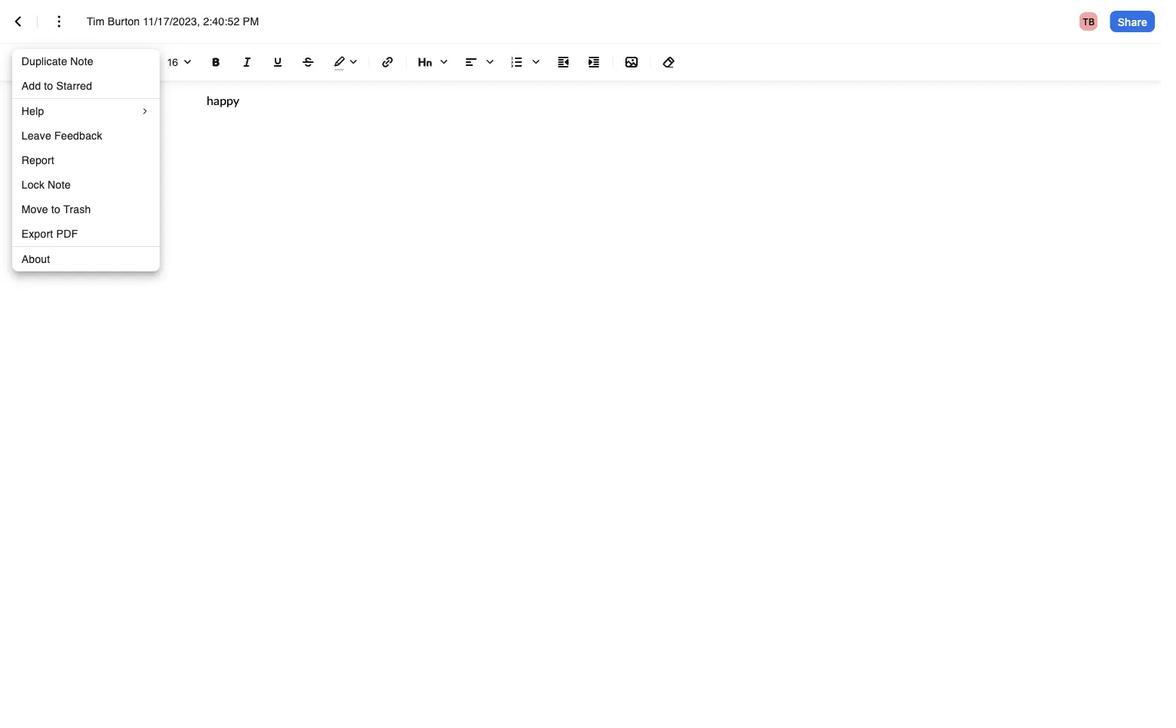 Task type: describe. For each thing, give the bounding box(es) containing it.
about menu item
[[12, 247, 160, 272]]

text highlight image
[[327, 50, 362, 74]]

export
[[21, 228, 53, 240]]

add to starred
[[21, 80, 92, 92]]

bold image
[[207, 53, 226, 71]]

share button
[[1111, 11, 1155, 32]]

report menu item
[[12, 148, 160, 173]]

italic image
[[238, 53, 256, 71]]

duplicate note
[[21, 55, 93, 68]]

strikethrough image
[[299, 53, 318, 71]]

move to trash
[[21, 203, 91, 216]]

more image
[[50, 12, 68, 31]]

trash
[[63, 203, 91, 216]]

text align image
[[459, 50, 499, 74]]

clear style image
[[660, 53, 679, 71]]

to for trash
[[51, 203, 60, 216]]

add to starred menu item
[[12, 74, 160, 98]]

share
[[1118, 15, 1148, 28]]

insert image image
[[623, 53, 641, 71]]

pdf
[[56, 228, 78, 240]]

note for duplicate note
[[70, 55, 93, 68]]

to for starred
[[44, 80, 53, 92]]

report
[[21, 154, 54, 167]]

color image
[[6, 50, 41, 74]]

menu containing duplicate note
[[12, 49, 160, 272]]

heading image
[[413, 50, 453, 74]]

tb
[[1083, 16, 1095, 27]]



Task type: locate. For each thing, give the bounding box(es) containing it.
1 vertical spatial note
[[48, 179, 71, 191]]

0 vertical spatial note
[[70, 55, 93, 68]]

font image
[[48, 50, 155, 74]]

to right move
[[51, 203, 60, 216]]

leave feedback
[[21, 130, 102, 142]]

happy
[[207, 93, 239, 107]]

about
[[21, 253, 50, 266]]

note for lock note
[[48, 179, 71, 191]]

None text field
[[87, 14, 279, 29]]

lock
[[21, 179, 45, 191]]

to right add
[[44, 80, 53, 92]]

move to trash menu item
[[12, 197, 160, 222]]

add
[[21, 80, 41, 92]]

leave feedback link
[[12, 124, 160, 148]]

note up add to starred menu item
[[70, 55, 93, 68]]

leave
[[21, 130, 51, 142]]

duplicate note menu item
[[12, 49, 160, 74]]

1 vertical spatial to
[[51, 203, 60, 216]]

starred
[[56, 80, 92, 92]]

open image
[[178, 53, 197, 72]]

lock note menu item
[[12, 173, 160, 197]]

increase indent image
[[585, 53, 603, 71]]

to
[[44, 80, 53, 92], [51, 203, 60, 216]]

lock note
[[21, 179, 71, 191]]

link image
[[378, 53, 397, 71]]

move
[[21, 203, 48, 216]]

duplicate
[[21, 55, 67, 68]]

list image
[[505, 50, 545, 74]]

feedback
[[54, 130, 102, 142]]

underline image
[[269, 53, 287, 71]]

0 vertical spatial to
[[44, 80, 53, 92]]

note up move to trash
[[48, 179, 71, 191]]

note
[[70, 55, 93, 68], [48, 179, 71, 191]]

all notes image
[[9, 12, 28, 31]]

menu
[[12, 49, 160, 272]]

export pdf
[[21, 228, 78, 240]]

help menu item
[[12, 99, 160, 124]]

help
[[21, 105, 44, 117]]

export pdf menu item
[[12, 222, 160, 246]]

decrease indent image
[[554, 53, 573, 71]]

tb button
[[1074, 9, 1104, 34]]



Task type: vqa. For each thing, say whether or not it's contained in the screenshot.
Profile picture
no



